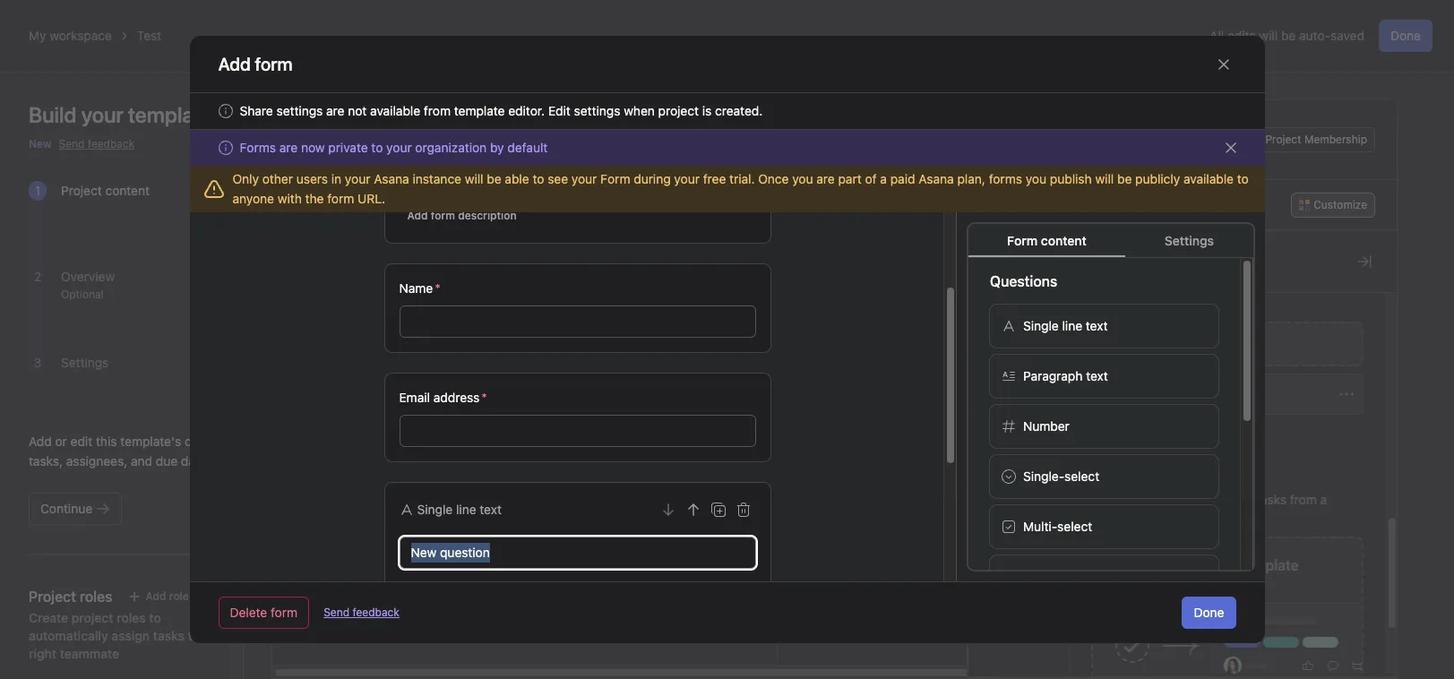 Task type: vqa. For each thing, say whether or not it's contained in the screenshot.
Share button
no



Task type: locate. For each thing, give the bounding box(es) containing it.
build your template
[[29, 102, 212, 127]]

*
[[434, 280, 440, 296], [481, 390, 487, 405]]

6
[[1000, 314, 1007, 328]]

task inside button
[[1208, 557, 1236, 573]]

1 vertical spatial project
[[71, 610, 113, 625]]

add down instance
[[407, 209, 427, 222]]

default view: list button
[[351, 140, 465, 165]]

1 horizontal spatial project
[[1265, 133, 1301, 146]]

1 vertical spatial the
[[203, 628, 222, 643]]

with
[[278, 191, 302, 206]]

be left able
[[487, 171, 501, 186]]

new
[[29, 137, 52, 151]]

1 horizontal spatial template
[[1240, 557, 1299, 573]]

0 horizontal spatial 1
[[35, 183, 40, 198]]

template up 'by'
[[454, 103, 505, 118]]

new send feedback
[[29, 137, 135, 151]]

will right edits
[[1259, 28, 1278, 43]]

task inside button
[[339, 198, 361, 211]]

1 horizontal spatial default
[[507, 140, 548, 155]]

once
[[758, 171, 789, 186]]

are left not
[[326, 103, 345, 118]]

1 vertical spatial from
[[1290, 492, 1317, 507]]

forms
[[989, 171, 1022, 186]]

from up organization
[[424, 103, 451, 118]]

publicly
[[1135, 171, 1180, 186]]

select
[[1064, 469, 1099, 484], [1057, 519, 1092, 534]]

1 vertical spatial send feedback link
[[324, 605, 399, 621]]

forms inside add form dialog
[[240, 140, 276, 155]]

settings button
[[61, 355, 109, 370]]

content inside add form dialog
[[1041, 233, 1087, 248]]

1 vertical spatial template
[[1240, 557, 1299, 573]]

test right workspace
[[137, 28, 161, 43]]

1 horizontal spatial feedback
[[352, 606, 399, 619]]

1 horizontal spatial a
[[1320, 492, 1327, 507]]

1 horizontal spatial forms
[[1091, 297, 1133, 314]]

0 vertical spatial 1
[[35, 183, 40, 198]]

1 horizontal spatial project
[[658, 103, 699, 118]]

done inside add form dialog
[[1194, 605, 1224, 620]]

1 horizontal spatial customize
[[1314, 198, 1367, 211]]

1 vertical spatial done button
[[1182, 597, 1236, 629]]

0 horizontal spatial settings
[[276, 103, 323, 118]]

from right standardized
[[1290, 492, 1317, 507]]

you right forms
[[1026, 171, 1047, 186]]

form content
[[1007, 233, 1087, 248]]

0 horizontal spatial the
[[203, 628, 222, 643]]

project inside project membership button
[[1265, 133, 1301, 146]]

0 horizontal spatial *
[[434, 280, 440, 296]]

0 horizontal spatial done
[[1194, 605, 1224, 620]]

will right publish on the right top
[[1095, 171, 1114, 186]]

2 settings from the left
[[574, 103, 620, 118]]

saved
[[1331, 28, 1365, 43]]

available down the close image
[[1184, 171, 1234, 186]]

form inside button
[[1152, 336, 1179, 351]]

test up "private"
[[351, 113, 385, 134]]

project left is
[[658, 103, 699, 118]]

close this dialog image
[[1216, 57, 1231, 71]]

line
[[1062, 318, 1082, 333], [456, 502, 476, 517]]

select for single-
[[1064, 469, 1099, 484]]

available
[[370, 103, 420, 118], [1184, 171, 1234, 186]]

done right saved
[[1391, 28, 1421, 43]]

1 vertical spatial select
[[1057, 519, 1092, 534]]

row containing due date
[[272, 230, 1454, 263]]

3
[[34, 355, 41, 370]]

0 horizontal spatial available
[[370, 103, 420, 118]]

1 vertical spatial settings
[[61, 355, 109, 370]]

email
[[399, 390, 430, 405]]

customize inside dropdown button
[[1314, 198, 1367, 211]]

settings down publicly
[[1165, 233, 1214, 248]]

single
[[1023, 318, 1058, 333], [417, 502, 452, 517]]

add for add form description
[[407, 209, 427, 222]]

1 vertical spatial project
[[61, 183, 102, 198]]

0 vertical spatial customize
[[1314, 198, 1367, 211]]

forms up the only
[[240, 140, 276, 155]]

content down new send feedback
[[105, 183, 150, 198]]

form for add form description
[[430, 209, 455, 222]]

create
[[29, 610, 68, 625]]

1 row from the top
[[272, 230, 1454, 263]]

0 vertical spatial forms
[[240, 140, 276, 155]]

tasks inside create project roles to automatically assign tasks to the right teammate
[[153, 628, 185, 643]]

forms
[[240, 140, 276, 155], [1091, 297, 1133, 314]]

settings right the edit
[[574, 103, 620, 118]]

project up automatically
[[71, 610, 113, 625]]

add section
[[323, 375, 402, 392]]

1 horizontal spatial the
[[305, 191, 324, 206]]

form left the during in the top left of the page
[[600, 171, 630, 186]]

0 vertical spatial tasks
[[1256, 492, 1287, 507]]

0 vertical spatial available
[[370, 103, 420, 118]]

be left publicly
[[1117, 171, 1132, 186]]

add down in
[[316, 198, 336, 211]]

1 vertical spatial single
[[417, 502, 452, 517]]

project
[[1265, 133, 1301, 146], [61, 183, 102, 198]]

the
[[305, 191, 324, 206], [203, 628, 222, 643]]

are left now
[[279, 140, 298, 155]]

project
[[658, 103, 699, 118], [71, 610, 113, 625]]

1 2 3
[[34, 183, 41, 370]]

6 fields
[[1000, 314, 1037, 328]]

1 horizontal spatial single
[[1023, 318, 1058, 333]]

1 vertical spatial available
[[1184, 171, 1234, 186]]

automatically
[[29, 628, 108, 643]]

1 horizontal spatial line
[[1062, 318, 1082, 333]]

from inside add form dialog
[[424, 103, 451, 118]]

template down quickly create standardized tasks from a template.
[[1240, 557, 1299, 573]]

free
[[703, 171, 726, 186]]

overview button
[[61, 269, 115, 284]]

be left auto-
[[1281, 28, 1296, 43]]

send feedback
[[324, 606, 399, 619]]

will right instance
[[465, 171, 483, 186]]

select up quickly
[[1064, 469, 1099, 484]]

* right the name
[[434, 280, 440, 296]]

0 horizontal spatial a
[[880, 171, 887, 186]]

done for left done button
[[1194, 605, 1224, 620]]

form for add form
[[1152, 336, 1179, 351]]

0 vertical spatial from
[[424, 103, 451, 118]]

1 horizontal spatial settings
[[1165, 233, 1214, 248]]

send right the new on the left of page
[[59, 137, 85, 151]]

0 vertical spatial template
[[454, 103, 505, 118]]

project content
[[61, 183, 150, 198]]

close details image
[[1357, 254, 1372, 269]]

tasks,
[[29, 453, 63, 469]]

form up untitled form
[[1152, 336, 1179, 351]]

1 horizontal spatial tasks
[[1256, 492, 1287, 507]]

0 horizontal spatial default
[[185, 434, 225, 449]]

add task template button
[[1084, 537, 1371, 679]]

task templates
[[994, 578, 1044, 607]]

forms up add form on the right
[[1091, 297, 1133, 314]]

add task
[[316, 198, 361, 211]]

form down instance
[[430, 209, 455, 222]]

anyone
[[233, 191, 274, 206]]

able
[[505, 171, 529, 186]]

0 horizontal spatial single line text
[[417, 502, 501, 517]]

1 horizontal spatial test
[[351, 113, 385, 134]]

tasks right assign
[[153, 628, 185, 643]]

create
[[1138, 492, 1174, 507]]

1 for 1 form
[[1003, 490, 1008, 504]]

done button right saved
[[1379, 20, 1433, 52]]

1 vertical spatial send
[[324, 606, 349, 619]]

settings
[[1165, 233, 1214, 248], [61, 355, 109, 370]]

0 vertical spatial line
[[1062, 318, 1082, 333]]

send right delete form
[[324, 606, 349, 619]]

0 horizontal spatial forms
[[240, 140, 276, 155]]

0 horizontal spatial from
[[424, 103, 451, 118]]

assignees,
[[66, 453, 127, 469]]

tasks right standardized
[[1256, 492, 1287, 507]]

are inside only other users in your asana instance will be able to see your form during your free trial.  once you are part of a paid asana plan, forms you publish will be publicly available to anyone with the form url.
[[817, 171, 835, 186]]

0 vertical spatial select
[[1064, 469, 1099, 484]]

edit
[[70, 434, 92, 449]]

0 vertical spatial text
[[1085, 318, 1107, 333]]

all edits will be auto-saved
[[1210, 28, 1365, 43]]

0 vertical spatial test
[[137, 28, 161, 43]]

* right the address
[[481, 390, 487, 405]]

default up dates.
[[185, 434, 225, 449]]

available up the forms are now private to your organization by default
[[370, 103, 420, 118]]

0 horizontal spatial asana
[[374, 171, 409, 186]]

paragraph text
[[1023, 368, 1108, 383]]

0 vertical spatial project
[[658, 103, 699, 118]]

1 horizontal spatial task
[[1208, 557, 1236, 573]]

project for project content
[[61, 183, 102, 198]]

done button down 'add task template'
[[1182, 597, 1236, 629]]

default right 'by'
[[507, 140, 548, 155]]

settings up template icon
[[276, 103, 323, 118]]

1 horizontal spatial available
[[1184, 171, 1234, 186]]

0 vertical spatial the
[[305, 191, 324, 206]]

asana down default
[[374, 171, 409, 186]]

0 vertical spatial form
[[600, 171, 630, 186]]

add up untitled
[[1125, 336, 1148, 351]]

2 vertical spatial are
[[817, 171, 835, 186]]

form up 'questions'
[[1007, 233, 1038, 248]]

task for add task
[[339, 198, 361, 211]]

a inside quickly create standardized tasks from a template.
[[1320, 492, 1327, 507]]

forms for forms are now private to your organization by default
[[240, 140, 276, 155]]

1 for 1 2 3
[[35, 183, 40, 198]]

templates
[[994, 594, 1044, 607]]

add role
[[146, 590, 189, 603]]

available inside only other users in your asana instance will be able to see your form during your free trial.  once you are part of a paid asana plan, forms you publish will be publicly available to anyone with the form url.
[[1184, 171, 1234, 186]]

settings
[[276, 103, 323, 118], [574, 103, 620, 118]]

1 horizontal spatial 1
[[1003, 490, 1008, 504]]

add up tasks,
[[29, 434, 52, 449]]

your left free
[[674, 171, 700, 186]]

form down single-
[[1011, 490, 1035, 504]]

0 horizontal spatial customize
[[1091, 251, 1177, 271]]

task templates
[[1091, 466, 1192, 482]]

add form description button
[[399, 203, 524, 228]]

done button
[[1379, 20, 1433, 52], [1182, 597, 1236, 629]]

now
[[301, 140, 325, 155]]

add inside add or edit this template's default tasks, assignees, and due dates.
[[29, 434, 52, 449]]

add inside button
[[316, 198, 336, 211]]

done for the topmost done button
[[1391, 28, 1421, 43]]

form down in
[[327, 191, 354, 206]]

select for multi-
[[1057, 519, 1092, 534]]

add left role
[[146, 590, 166, 603]]

a
[[880, 171, 887, 186], [1320, 492, 1327, 507]]

due
[[928, 240, 948, 254]]

form right delete
[[271, 605, 298, 620]]

1 horizontal spatial *
[[481, 390, 487, 405]]

0 vertical spatial project
[[1265, 133, 1301, 146]]

1 horizontal spatial done button
[[1379, 20, 1433, 52]]

your
[[386, 140, 412, 155], [345, 171, 370, 186], [572, 171, 597, 186], [674, 171, 700, 186]]

content up 'questions'
[[1041, 233, 1087, 248]]

organization
[[415, 140, 487, 155]]

1 horizontal spatial be
[[1117, 171, 1132, 186]]

task down quickly create standardized tasks from a template.
[[1208, 557, 1236, 573]]

add down quickly create standardized tasks from a template.
[[1178, 557, 1204, 573]]

1 vertical spatial done
[[1194, 605, 1224, 620]]

editor.
[[508, 103, 545, 118]]

0 vertical spatial send feedback link
[[59, 136, 135, 152]]

0 horizontal spatial task
[[339, 198, 361, 211]]

add left section
[[323, 375, 349, 392]]

2 horizontal spatial are
[[817, 171, 835, 186]]

0 horizontal spatial send feedback link
[[59, 136, 135, 152]]

1
[[35, 183, 40, 198], [1003, 490, 1008, 504]]

1 horizontal spatial form
[[1007, 233, 1038, 248]]

are left part
[[817, 171, 835, 186]]

1 horizontal spatial content
[[1041, 233, 1087, 248]]

1 vertical spatial tasks
[[153, 628, 185, 643]]

0 horizontal spatial form
[[600, 171, 630, 186]]

0 vertical spatial a
[[880, 171, 887, 186]]

add task template
[[1178, 557, 1299, 573]]

0 horizontal spatial settings
[[61, 355, 109, 370]]

number
[[1023, 418, 1069, 434]]

project down new send feedback
[[61, 183, 102, 198]]

close image
[[1223, 141, 1238, 155]]

customize right projects
[[1091, 251, 1177, 271]]

2
[[34, 269, 41, 284]]

0 horizontal spatial feedback
[[88, 137, 135, 151]]

continue button
[[29, 493, 122, 525]]

feedback
[[88, 137, 135, 151], [352, 606, 399, 619]]

add
[[316, 198, 336, 211], [407, 209, 427, 222], [1125, 336, 1148, 351], [323, 375, 349, 392], [29, 434, 52, 449], [1178, 557, 1204, 573], [146, 590, 166, 603]]

3 row from the top
[[272, 296, 1454, 329]]

move this field up image
[[685, 503, 700, 517]]

1 horizontal spatial send feedback link
[[324, 605, 399, 621]]

1 vertical spatial *
[[481, 390, 487, 405]]

select down quickly
[[1057, 519, 1092, 534]]

due date
[[928, 240, 974, 254]]

the inside only other users in your asana instance will be able to see your form during your free trial.  once you are part of a paid asana plan, forms you publish will be publicly available to anyone with the form url.
[[305, 191, 324, 206]]

default
[[374, 145, 410, 159]]

form right untitled
[[1156, 386, 1183, 401]]

1 horizontal spatial asana
[[919, 171, 954, 186]]

1 you from the left
[[792, 171, 813, 186]]

from
[[424, 103, 451, 118], [1290, 492, 1317, 507]]

1 vertical spatial forms
[[1091, 297, 1133, 314]]

role
[[169, 590, 189, 603]]

of
[[865, 171, 877, 186]]

1 inside 1 2 3
[[35, 183, 40, 198]]

project left membership
[[1265, 133, 1301, 146]]

1 horizontal spatial done
[[1391, 28, 1421, 43]]

done down 'add task template'
[[1194, 605, 1224, 620]]

template image
[[305, 129, 326, 151]]

asana right 'paid'
[[919, 171, 954, 186]]

other
[[262, 171, 293, 186]]

row
[[272, 230, 1454, 263], [272, 263, 1454, 297], [272, 296, 1454, 329], [272, 328, 1454, 361]]

customize up close details "image"
[[1314, 198, 1367, 211]]

1 vertical spatial line
[[456, 502, 476, 517]]

0 vertical spatial default
[[507, 140, 548, 155]]

project for project membership
[[1265, 133, 1301, 146]]

edits
[[1228, 28, 1256, 43]]

add inside dialog
[[407, 209, 427, 222]]

paragraph
[[1023, 368, 1082, 383]]

0 vertical spatial settings
[[1165, 233, 1214, 248]]

1 vertical spatial form
[[1007, 233, 1038, 248]]

0 horizontal spatial project
[[71, 610, 113, 625]]

task down in
[[339, 198, 361, 211]]

1 vertical spatial 1
[[1003, 490, 1008, 504]]

content for project content
[[105, 183, 150, 198]]

0 horizontal spatial tasks
[[153, 628, 185, 643]]

you right once on the right of the page
[[792, 171, 813, 186]]

settings right 3
[[61, 355, 109, 370]]

membership
[[1304, 133, 1367, 146]]



Task type: describe. For each thing, give the bounding box(es) containing it.
1 asana from the left
[[374, 171, 409, 186]]

0 horizontal spatial test
[[137, 28, 161, 43]]

send feedback link inside add form dialog
[[324, 605, 399, 621]]

workspace
[[50, 28, 112, 43]]

send inside add form dialog
[[324, 606, 349, 619]]

address
[[433, 390, 479, 405]]

single-
[[1023, 469, 1064, 484]]

add for add or edit this template's default tasks, assignees, and due dates.
[[29, 434, 52, 449]]

delete form button
[[218, 597, 309, 629]]

url.
[[358, 191, 385, 206]]

overview optional
[[61, 269, 115, 301]]

add for add role
[[146, 590, 166, 603]]

1 horizontal spatial will
[[1095, 171, 1114, 186]]

date
[[951, 240, 974, 254]]

not
[[348, 103, 367, 118]]

settings inside add form dialog
[[1165, 233, 1214, 248]]

add for add task template
[[1178, 557, 1204, 573]]

to down the close image
[[1237, 171, 1249, 186]]

share settings are not available from template editor. edit settings when project is created.
[[240, 103, 763, 118]]

0 vertical spatial are
[[326, 103, 345, 118]]

0 vertical spatial single line text
[[1023, 318, 1107, 333]]

this
[[96, 434, 117, 449]]

project inside add form dialog
[[658, 103, 699, 118]]

feedback inside add form dialog
[[352, 606, 399, 619]]

1 vertical spatial customize
[[1091, 251, 1177, 271]]

all
[[1210, 28, 1224, 43]]

untitled form button
[[1091, 374, 1364, 415]]

continue
[[40, 501, 92, 516]]

and
[[131, 453, 152, 469]]

section
[[353, 375, 402, 392]]

to down add role button
[[149, 610, 161, 625]]

project membership
[[1265, 133, 1367, 146]]

add form
[[218, 53, 293, 74]]

0 vertical spatial *
[[434, 280, 440, 296]]

forms are now private to your organization by default
[[240, 140, 548, 155]]

see
[[548, 171, 568, 186]]

my workspace link
[[29, 28, 112, 43]]

only
[[233, 171, 259, 186]]

add section button
[[294, 367, 409, 400]]

2 horizontal spatial be
[[1281, 28, 1296, 43]]

default inside add or edit this template's default tasks, assignees, and due dates.
[[185, 434, 225, 449]]

auto-
[[1299, 28, 1331, 43]]

tasks inside quickly create standardized tasks from a template.
[[1256, 492, 1287, 507]]

0 vertical spatial single
[[1023, 318, 1058, 333]]

0 horizontal spatial are
[[279, 140, 298, 155]]

when
[[624, 103, 655, 118]]

form inside only other users in your asana instance will be able to see your form during your free trial.  once you are part of a paid asana plan, forms you publish will be publicly available to anyone with the form url.
[[600, 171, 630, 186]]

your left the view:
[[386, 140, 412, 155]]

part
[[838, 171, 862, 186]]

project inside create project roles to automatically assign tasks to the right teammate
[[71, 610, 113, 625]]

forms for forms
[[1091, 297, 1133, 314]]

form inside only other users in your asana instance will be able to see your form during your free trial.  once you are part of a paid asana plan, forms you publish will be publicly available to anyone with the form url.
[[327, 191, 354, 206]]

default inside add form dialog
[[507, 140, 548, 155]]

tags
[[1159, 240, 1183, 254]]

1 vertical spatial test
[[351, 113, 385, 134]]

to right "private"
[[371, 140, 383, 155]]

overview
[[61, 269, 115, 284]]

2 horizontal spatial will
[[1259, 28, 1278, 43]]

your right 'see'
[[572, 171, 597, 186]]

right teammate
[[29, 646, 119, 661]]

0 vertical spatial send
[[59, 137, 85, 151]]

quickly
[[1091, 492, 1134, 507]]

assign
[[111, 628, 150, 643]]

create project roles to automatically assign tasks to the right teammate
[[29, 610, 222, 661]]

project roles
[[29, 589, 112, 605]]

edit
[[548, 103, 571, 118]]

from inside quickly create standardized tasks from a template.
[[1290, 492, 1317, 507]]

untitled
[[1107, 386, 1152, 401]]

multi-
[[1023, 519, 1057, 534]]

duplicate this question image
[[711, 503, 725, 517]]

0 horizontal spatial done button
[[1182, 597, 1236, 629]]

a inside only other users in your asana instance will be able to see your form during your free trial.  once you are part of a paid asana plan, forms you publish will be publicly available to anyone with the form url.
[[880, 171, 887, 186]]

default view: list
[[374, 145, 457, 159]]

name *
[[399, 280, 440, 296]]

task
[[1007, 578, 1030, 591]]

in
[[331, 171, 341, 186]]

add form button
[[1091, 322, 1364, 366]]

questions
[[990, 273, 1057, 289]]

single-select
[[1023, 469, 1099, 484]]

dates.
[[181, 453, 217, 469]]

add for add section
[[323, 375, 349, 392]]

0 vertical spatial feedback
[[88, 137, 135, 151]]

untitled form
[[1107, 386, 1183, 401]]

the inside create project roles to automatically assign tasks to the right teammate
[[203, 628, 222, 643]]

0 horizontal spatial single
[[417, 502, 452, 517]]

0 horizontal spatial line
[[456, 502, 476, 517]]

view:
[[413, 145, 439, 159]]

2 asana from the left
[[919, 171, 954, 186]]

is
[[702, 103, 712, 118]]

your right in
[[345, 171, 370, 186]]

optional
[[61, 288, 104, 301]]

to down role
[[188, 628, 200, 643]]

created.
[[715, 103, 763, 118]]

1 vertical spatial single line text
[[417, 502, 501, 517]]

task for add task template
[[1208, 557, 1236, 573]]

1 settings from the left
[[276, 103, 323, 118]]

move this field down image
[[660, 503, 675, 517]]

form for untitled form
[[1156, 386, 1183, 401]]

name
[[399, 280, 432, 296]]

quickly create standardized tasks from a template.
[[1091, 492, 1327, 527]]

customize button
[[1291, 193, 1375, 218]]

template inside add form dialog
[[454, 103, 505, 118]]

or
[[55, 434, 67, 449]]

during
[[634, 171, 671, 186]]

description
[[458, 209, 516, 222]]

template inside button
[[1240, 557, 1299, 573]]

project content button
[[61, 183, 150, 198]]

paid
[[890, 171, 915, 186]]

2 row from the top
[[272, 263, 1454, 297]]

0 vertical spatial done button
[[1379, 20, 1433, 52]]

remove field image
[[736, 503, 750, 517]]

4 row from the top
[[272, 328, 1454, 361]]

template.
[[1091, 512, 1146, 527]]

delete
[[230, 605, 267, 620]]

add task button
[[294, 193, 369, 218]]

2 vertical spatial text
[[479, 502, 501, 517]]

project membership button
[[1257, 127, 1375, 152]]

form for delete form
[[271, 605, 298, 620]]

fields
[[1010, 314, 1037, 328]]

content for form content
[[1041, 233, 1087, 248]]

add or edit this template's default tasks, assignees, and due dates.
[[29, 434, 225, 469]]

add form description
[[407, 209, 516, 222]]

my workspace
[[29, 28, 112, 43]]

0 horizontal spatial will
[[465, 171, 483, 186]]

form for 1 form
[[1011, 490, 1035, 504]]

add for add form
[[1125, 336, 1148, 351]]

2 you from the left
[[1026, 171, 1047, 186]]

Question name text field
[[399, 537, 755, 569]]

1 vertical spatial text
[[1086, 368, 1108, 383]]

add form
[[1125, 336, 1179, 351]]

add form dialog
[[190, 36, 1265, 679]]

template's
[[120, 434, 181, 449]]

standardized
[[1178, 492, 1253, 507]]

add for add task
[[316, 198, 336, 211]]

share
[[240, 103, 273, 118]]

users
[[296, 171, 328, 186]]

0 horizontal spatial be
[[487, 171, 501, 186]]

to left 'see'
[[533, 171, 544, 186]]

by
[[490, 140, 504, 155]]

my
[[29, 28, 46, 43]]

private
[[328, 140, 368, 155]]

email address *
[[399, 390, 487, 405]]

add role button
[[120, 584, 197, 609]]

due
[[156, 453, 178, 469]]



